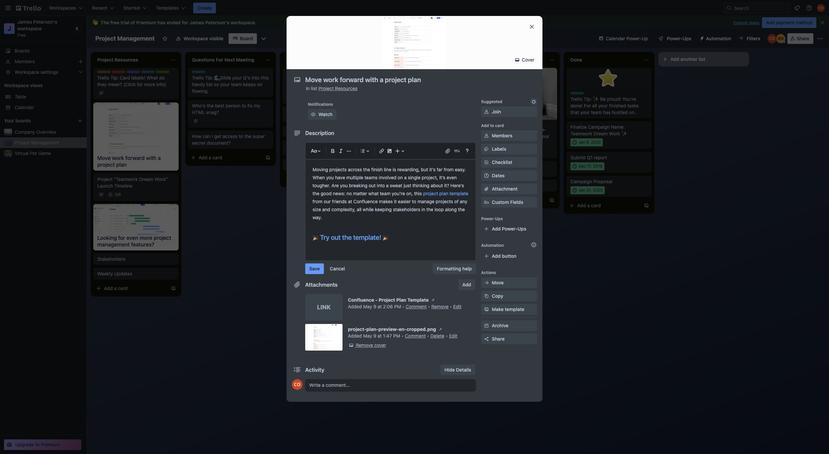 Task type: locate. For each thing, give the bounding box(es) containing it.
james up workspace visible button in the top of the page
[[189, 20, 204, 25]]

1 horizontal spatial ✨
[[622, 131, 628, 137]]

card for add a card button over rewarding,
[[402, 146, 412, 151]]

company overview
[[15, 129, 56, 135]]

tip: inside trello tip trello tip: this is where assigned tasks live so that your team can see who's working on what and when it's due.
[[300, 75, 308, 81]]

:tada: image
[[313, 236, 319, 242], [313, 236, 319, 242], [383, 236, 389, 242], [383, 236, 389, 242]]

your down be
[[598, 103, 608, 109]]

tip: up issues
[[489, 127, 497, 133]]

1 may from the top
[[363, 304, 372, 310]]

all inside trello tip trello tip: ✨ be proud! you're done! for all your finished tasks that your team has hustled on.
[[592, 103, 597, 109]]

so inside trello tip trello tip: 🌊slide your q's into this handy list so your team keeps on flowing.
[[214, 82, 219, 87]]

card for add a card button below weekly updates link
[[118, 286, 128, 292]]

cancel button
[[326, 264, 349, 275]]

a for add a card button underneath "document?"
[[209, 155, 211, 161]]

Board name text field
[[92, 33, 158, 44]]

2019
[[593, 164, 603, 169]]

those inside trello tip trello tip: splash those redtape- heavy issues that are slowing your team down here.
[[514, 127, 526, 133]]

ups up add power-ups
[[495, 217, 503, 222]]

1 horizontal spatial power-ups
[[667, 36, 691, 41]]

on right working
[[319, 88, 324, 94]]

team for redtape-
[[476, 140, 487, 146]]

are for almost
[[404, 82, 411, 87]]

premium right trial
[[136, 20, 156, 25]]

1 vertical spatial ups
[[495, 217, 503, 222]]

finalize
[[571, 124, 587, 130]]

up
[[642, 36, 648, 41]]

customize views image
[[260, 35, 267, 42]]

0 horizontal spatial can
[[203, 134, 211, 139]]

0 horizontal spatial for
[[137, 82, 143, 87]]

submit q1 report
[[571, 155, 607, 161]]

0 horizontal spatial on
[[257, 82, 263, 87]]

calendar power-up link
[[595, 33, 652, 44]]

tip: left 💬for
[[394, 75, 402, 81]]

card down "updates"
[[118, 286, 128, 292]]

1 vertical spatial those
[[514, 127, 526, 133]]

Write a comment text field
[[305, 380, 476, 392]]

0 vertical spatial has
[[157, 20, 165, 25]]

projects down "plan"
[[436, 199, 453, 205]]

1 vertical spatial 9
[[373, 334, 376, 339]]

the
[[101, 20, 109, 25]]

tip: inside "trello tip trello tip: 💬for those in-between tasks that are almost done but also awaiting one last step."
[[394, 75, 402, 81]]

from
[[444, 167, 454, 173], [313, 199, 323, 205]]

ended
[[167, 20, 181, 25]]

that inside "trello tip trello tip: 💬for those in-between tasks that are almost done but also awaiting one last step."
[[394, 82, 402, 87]]

between
[[437, 75, 456, 81]]

your
[[4, 118, 14, 124]]

add a card for add a card button below weekly updates link
[[104, 286, 128, 292]]

1 horizontal spatial is
[[393, 167, 396, 173]]

you
[[326, 175, 334, 181], [340, 183, 348, 189]]

so inside trello tip trello tip: this is where assigned tasks live so that your team can see who's working on what and when it's due.
[[308, 82, 313, 87]]

share down archive
[[492, 337, 505, 342]]

jan left 9, on the right of page
[[579, 140, 585, 145]]

sm image inside watch button
[[310, 111, 317, 118]]

1 vertical spatial ✨
[[622, 131, 628, 137]]

project plan template link
[[423, 191, 468, 197]]

ups inside button
[[683, 36, 691, 41]]

add a card button down the moving
[[283, 174, 357, 185]]

of right trial
[[131, 20, 135, 25]]

1 vertical spatial power-ups
[[481, 217, 503, 222]]

0 horizontal spatial management
[[31, 140, 59, 146]]

comment link down template
[[406, 304, 427, 310]]

button
[[502, 254, 517, 259]]

campaign inside finalize campaign name: teamwork dream work ✨
[[588, 124, 610, 130]]

has left ended
[[157, 20, 165, 25]]

virtual pet game link
[[15, 150, 83, 157]]

team inside design team sketch site banner
[[301, 109, 311, 114]]

into right q's
[[252, 75, 260, 81]]

remove inside remove cover link
[[356, 343, 373, 349]]

open information menu image
[[806, 5, 813, 11]]

0 horizontal spatial design
[[127, 71, 140, 76]]

text styles image
[[310, 147, 318, 155]]

calendar link
[[15, 104, 83, 111]]

added
[[348, 304, 362, 310], [348, 334, 362, 339]]

those
[[418, 75, 430, 81], [514, 127, 526, 133]]

but inside "trello tip trello tip: 💬for those in-between tasks that are almost done but also awaiting one last step."
[[439, 82, 447, 87]]

to inside 'from our friends at confluence makes it easier to manage projects of any size and complexity, all while keeping stakeholders in the loop along the way.'
[[412, 199, 416, 205]]

and inside trello tip trello tip: this is where assigned tasks live so that your team can see who's working on what and when it's due.
[[337, 88, 345, 94]]

may down 'plan-'
[[363, 334, 372, 339]]

dream inside finalize campaign name: teamwork dream work ✨
[[594, 131, 608, 137]]

have
[[335, 175, 345, 181]]

sm image for labels
[[483, 146, 490, 153]]

explore
[[734, 20, 748, 25]]

from inside 'from our friends at confluence makes it easier to manage projects of any size and complexity, all while keeping stakeholders in the loop along the way.'
[[313, 199, 323, 205]]

1 vertical spatial you
[[340, 183, 348, 189]]

None text field
[[302, 74, 522, 86]]

trello tip: card labels! what do they mean? (click for more info) link
[[97, 75, 175, 88]]

0 horizontal spatial has
[[157, 20, 165, 25]]

0 vertical spatial pm
[[394, 304, 401, 310]]

0 vertical spatial workspace
[[231, 20, 255, 25]]

but down between
[[439, 82, 447, 87]]

1 added from the top
[[348, 304, 362, 310]]

1 horizontal spatial on
[[319, 88, 324, 94]]

card for add a card button under jan 31, 2020
[[591, 203, 601, 209]]

workspace up free
[[17, 26, 42, 31]]

image image
[[386, 147, 394, 155]]

0 notifications image
[[793, 4, 801, 12]]

0 horizontal spatial workspace
[[17, 26, 42, 31]]

tip inside trello tip trello tip: this is where assigned tasks live so that your team can see who's working on what and when it's due.
[[298, 71, 305, 76]]

1 vertical spatial premium
[[41, 443, 60, 448]]

1 vertical spatial can
[[203, 134, 211, 139]]

card
[[495, 123, 504, 128], [402, 146, 412, 151], [213, 155, 222, 161], [307, 176, 317, 182], [496, 198, 506, 203], [591, 203, 601, 209], [118, 286, 128, 292]]

when
[[346, 88, 358, 94]]

0 vertical spatial may
[[363, 304, 372, 310]]

sm image inside members link
[[483, 133, 490, 139]]

you right are
[[340, 183, 348, 189]]

1 vertical spatial dream
[[139, 177, 153, 182]]

1 vertical spatial has
[[603, 110, 611, 115]]

more
[[144, 82, 155, 87]]

workspace
[[183, 36, 208, 41], [4, 83, 29, 88]]

tip
[[153, 71, 159, 76], [204, 71, 210, 76], [298, 71, 305, 76], [393, 71, 399, 76], [582, 92, 589, 97], [488, 123, 494, 128]]

1 vertical spatial 2020
[[593, 188, 603, 193]]

trello tip trello tip: ✨ be proud! you're done! for all your finished tasks that your team has hustled on.
[[571, 92, 639, 115]]

workspace for workspace visible
[[183, 36, 208, 41]]

✨ down name:
[[622, 131, 628, 137]]

1 vertical spatial color: orange, title: "one more step" element
[[476, 164, 489, 167]]

2 vertical spatial at
[[378, 334, 382, 339]]

peterson's up visible
[[205, 20, 229, 25]]

heavy
[[476, 134, 489, 139]]

share for the share button to the bottom
[[492, 337, 505, 342]]

tip for trello tip: 💬for those in-between tasks that are almost done but also awaiting one last step.
[[393, 71, 399, 76]]

color: sky, title: "trello tip" element up more
[[141, 71, 159, 76]]

team inside trello tip trello tip: 🌊slide your q's into this handy list so your team keeps on flowing.
[[231, 82, 242, 87]]

card for add a card button underneath the moving
[[307, 176, 317, 182]]

it's down far at the right top of the page
[[439, 175, 446, 181]]

add a card for add a card button underneath the moving
[[293, 176, 317, 182]]

tip for trello tip: this is where assigned tasks live so that your team can see who's working on what and when it's due.
[[298, 71, 305, 76]]

italic ⌘i image
[[337, 147, 345, 155]]

1 vertical spatial template
[[505, 307, 525, 313]]

0 horizontal spatial into
[[252, 75, 260, 81]]

to right access
[[239, 134, 243, 139]]

out right try
[[331, 234, 341, 242]]

friends
[[332, 199, 347, 205]]

so
[[214, 82, 219, 87], [308, 82, 313, 87]]

project
[[95, 35, 116, 42], [319, 86, 334, 91], [15, 140, 30, 146], [97, 177, 113, 182], [379, 298, 395, 303]]

all right for
[[592, 103, 597, 109]]

management down trial
[[117, 35, 155, 42]]

your down the where
[[324, 82, 333, 87]]

campaign up jan 31, 2020 checkbox
[[571, 179, 592, 185]]

0 vertical spatial all
[[592, 103, 597, 109]]

pm for plan
[[394, 304, 401, 310]]

jan for finalize
[[579, 140, 585, 145]]

workspace up table
[[4, 83, 29, 88]]

color: sky, title: "trello tip" element for trello tip: this is where assigned tasks live so that your team can see who's working on what and when it's due.
[[287, 71, 305, 76]]

on,
[[406, 191, 413, 197]]

color: sky, title: "trello tip" element up handy
[[192, 71, 210, 76]]

0 vertical spatial jan
[[579, 140, 585, 145]]

add a card right link image
[[388, 146, 412, 151]]

list right another
[[699, 56, 706, 62]]

1 horizontal spatial premium
[[136, 20, 156, 25]]

the inside who's the best person to fix my html snag?
[[207, 103, 214, 109]]

pm for en-
[[393, 334, 400, 339]]

payment
[[776, 20, 795, 25]]

lists image
[[359, 147, 367, 155]]

of inside 'from our friends at confluence makes it easier to manage projects of any size and complexity, all while keeping stakeholders in the loop along the way.'
[[454, 199, 459, 205]]

0 horizontal spatial project management
[[15, 140, 59, 146]]

a for add a card button underneath the moving
[[303, 176, 306, 182]]

1 horizontal spatial workspace
[[183, 36, 208, 41]]

tip: up for
[[584, 96, 592, 102]]

you up are
[[326, 175, 334, 181]]

dream left work"
[[139, 177, 153, 182]]

ups down fields
[[518, 226, 526, 232]]

christina overa (christinaovera) image right the open information menu image
[[817, 4, 825, 12]]

ups inside "link"
[[518, 226, 526, 232]]

1 vertical spatial at
[[378, 304, 382, 310]]

template down here's at the top right of the page
[[450, 191, 468, 197]]

link image
[[378, 147, 386, 155]]

tip inside "trello tip trello tip: 💬for those in-between tasks that are almost done but also awaiting one last step."
[[393, 71, 399, 76]]

add left another
[[671, 56, 679, 62]]

1 horizontal spatial template
[[505, 307, 525, 313]]

0 vertical spatial of
[[131, 20, 135, 25]]

members link
[[0, 56, 87, 67], [481, 131, 537, 141]]

details
[[456, 368, 471, 373]]

at inside 'from our friends at confluence makes it easier to manage projects of any size and complexity, all while keeping stakeholders in the loop along the way.'
[[348, 199, 352, 205]]

are
[[332, 183, 339, 189]]

try out the template!
[[320, 234, 381, 242]]

add down the secret
[[199, 155, 207, 161]]

about
[[431, 183, 443, 189]]

into inside moving projects across the finish line is rewarding, but it's far from easy. when you have multiple teams involved on a single project, it's even tougher. are you breaking out into a sweat just thinking about it? here's the good news: no matter what team you're on, this
[[377, 183, 385, 189]]

and left when
[[337, 88, 345, 94]]

Jan 31, 2020 checkbox
[[571, 187, 605, 195]]

0 horizontal spatial so
[[214, 82, 219, 87]]

are inside "trello tip trello tip: 💬for those in-between tasks that are almost done but also awaiting one last step."
[[404, 82, 411, 87]]

for inside the trello tip: card labels! what do they mean? (click for more info)
[[137, 82, 143, 87]]

the down manage
[[427, 207, 433, 213]]

color: orange, title: "one more step" element up freelancer
[[476, 164, 489, 167]]

2020 right 9, on the right of page
[[591, 140, 601, 145]]

boards
[[15, 118, 31, 124]]

2 added from the top
[[348, 334, 362, 339]]

card down attachment
[[496, 198, 506, 203]]

1 vertical spatial workspace
[[17, 26, 42, 31]]

may for may 9 at 1:47 pm
[[363, 334, 372, 339]]

color: purple, title: "design team" element
[[127, 71, 151, 76], [287, 109, 311, 114]]

from up even
[[444, 167, 454, 173]]

view markdown image
[[454, 148, 461, 155]]

sm image for members
[[483, 133, 490, 139]]

0 horizontal spatial are
[[404, 82, 411, 87]]

but inside moving projects across the finish line is rewarding, but it's far from easy. when you have multiple teams involved on a single project, it's even tougher. are you breaking out into a sweat just thinking about it? here's the good news: no matter what team you're on, this
[[421, 167, 428, 173]]

all inside 'from our friends at confluence makes it easier to manage projects of any size and complexity, all while keeping stakeholders in the loop along the way.'
[[357, 207, 362, 213]]

1 horizontal spatial project management
[[95, 35, 155, 42]]

banner containing 👋
[[87, 16, 829, 29]]

board link
[[229, 33, 257, 44]]

proposal
[[594, 179, 612, 185]]

tip inside trello tip trello tip: 🌊slide your q's into this handy list so your team keeps on flowing.
[[204, 71, 210, 76]]

dream
[[594, 131, 608, 137], [139, 177, 153, 182]]

tasks for live
[[287, 82, 298, 87]]

hustled
[[612, 110, 628, 115]]

team down heavy
[[476, 140, 487, 146]]

0 vertical spatial sketch
[[287, 114, 301, 119]]

projects inside moving projects across the finish line is rewarding, but it's far from easy. when you have multiple teams involved on a single project, it's even tougher. are you breaking out into a sweat just thinking about it? here's the good news: no matter what team you're on, this
[[329, 167, 347, 173]]

labels
[[492, 146, 506, 152]]

2 vertical spatial on
[[398, 175, 403, 181]]

1 horizontal spatial create from template… image
[[549, 198, 555, 203]]

sketch left site
[[287, 114, 301, 119]]

9 for plan-
[[373, 334, 376, 339]]

dates button
[[481, 171, 537, 181]]

issues
[[490, 134, 503, 139]]

9 for -
[[373, 304, 376, 310]]

your inside trello tip trello tip: this is where assigned tasks live so that your team can see who's working on what and when it's due.
[[324, 82, 333, 87]]

a down "document?"
[[209, 155, 211, 161]]

team for where
[[335, 82, 345, 87]]

1 horizontal spatial share
[[797, 36, 810, 41]]

those up slowing
[[514, 127, 526, 133]]

trello tip trello tip: 🌊slide your q's into this handy list so your team keeps on flowing.
[[192, 71, 269, 94]]

add a card down 'budget approval'
[[483, 198, 506, 203]]

that up "one"
[[394, 82, 402, 87]]

0 vertical spatial can
[[347, 82, 354, 87]]

remove for remove
[[432, 304, 449, 310]]

q1
[[587, 155, 593, 161]]

power-ups up add another list
[[667, 36, 691, 41]]

actions
[[481, 271, 496, 276]]

0 horizontal spatial this
[[261, 75, 269, 81]]

remove up cropped.png
[[432, 304, 449, 310]]

projects
[[329, 167, 347, 173], [436, 199, 453, 205]]

2020 for proposal
[[593, 188, 603, 193]]

workspace inside workspace visible button
[[183, 36, 208, 41]]

in-
[[431, 75, 437, 81]]

1 9 from the top
[[373, 304, 376, 310]]

sm image for join
[[483, 109, 490, 115]]

1 horizontal spatial those
[[514, 127, 526, 133]]

card down jan 31, 2020
[[591, 203, 601, 209]]

1 jan from the top
[[579, 140, 585, 145]]

those inside "trello tip trello tip: 💬for those in-between tasks that are almost done but also awaiting one last step."
[[418, 75, 430, 81]]

sm image inside copy link
[[483, 293, 490, 300]]

dream left work
[[594, 131, 608, 137]]

1 vertical spatial automation
[[481, 243, 504, 248]]

1 so from the left
[[214, 82, 219, 87]]

that down done!
[[571, 110, 579, 115]]

add a card for add a card button underneath "document?"
[[199, 155, 222, 161]]

sm image inside labels 'link'
[[483, 146, 490, 153]]

this right q's
[[261, 75, 269, 81]]

so down 🌊slide
[[214, 82, 219, 87]]

what inside moving projects across the finish line is rewarding, but it's far from easy. when you have multiple teams involved on a single project, it's even tougher. are you breaking out into a sweat just thinking about it? here's the good news: no matter what team you're on, this
[[368, 191, 379, 197]]

0 horizontal spatial in
[[306, 86, 310, 91]]

where
[[324, 75, 337, 81]]

at for confluence
[[348, 199, 352, 205]]

2 horizontal spatial create from template… image
[[455, 146, 460, 151]]

added down project- on the bottom left of page
[[348, 334, 362, 339]]

1 vertical spatial all
[[357, 207, 362, 213]]

to inside who's the best person to fix my html snag?
[[242, 103, 246, 109]]

project inside text field
[[95, 35, 116, 42]]

1 vertical spatial remove
[[356, 343, 373, 349]]

those for slowing
[[514, 127, 526, 133]]

comment link for cropped.png
[[405, 334, 426, 339]]

sm image inside automation button
[[697, 33, 706, 43]]

add left custom
[[483, 198, 491, 203]]

team inside trello tip trello tip: splash those redtape- heavy issues that are slowing your team down here.
[[476, 140, 487, 146]]

remove link
[[432, 304, 449, 310]]

team inside trello tip trello tip: ✨ be proud! you're done! for all your finished tasks that your team has hustled on.
[[591, 110, 602, 115]]

2 jan from the top
[[579, 188, 585, 193]]

sm image inside archive link
[[483, 323, 490, 330]]

1 horizontal spatial calendar
[[606, 36, 625, 41]]

christina overa (christinaovera) image
[[817, 4, 825, 12], [768, 34, 777, 43]]

tip inside trello tip trello tip: ✨ be proud! you're done! for all your finished tasks that your team has hustled on.
[[582, 92, 589, 97]]

trello tip trello tip: this is where assigned tasks live so that your team can see who's working on what and when it's due.
[[287, 71, 363, 101]]

for right ended
[[182, 20, 188, 25]]

project "teamwork dream work" launch timeline
[[97, 177, 168, 189]]

sketch the "teamy dreamy" font link
[[287, 161, 364, 168]]

1 horizontal spatial in
[[422, 207, 425, 213]]

campaign up work
[[588, 124, 610, 130]]

mean?
[[108, 82, 122, 87]]

0 horizontal spatial color: orange, title: "one more step" element
[[287, 143, 300, 145]]

2 9 from the top
[[373, 334, 376, 339]]

1 horizontal spatial it's
[[439, 175, 446, 181]]

priority
[[112, 71, 126, 76]]

edit link right "remove" link
[[453, 304, 462, 310]]

sm image inside the checklist 'link'
[[483, 159, 490, 166]]

a
[[398, 146, 401, 151], [209, 155, 211, 161], [404, 175, 407, 181], [303, 176, 306, 182], [386, 183, 389, 189], [493, 198, 495, 203], [587, 203, 590, 209], [114, 286, 117, 292]]

2 so from the left
[[308, 82, 313, 87]]

dec
[[579, 164, 586, 169]]

members
[[15, 59, 35, 64], [492, 133, 513, 139]]

into down involved
[[377, 183, 385, 189]]

list inside trello tip trello tip: 🌊slide your q's into this handy list so your team keeps on flowing.
[[206, 82, 213, 87]]

edit email drafts
[[287, 128, 322, 134]]

a for add a card button under jan 31, 2020
[[587, 203, 590, 209]]

at left 1:47
[[378, 334, 382, 339]]

1 vertical spatial are
[[515, 134, 521, 139]]

1 horizontal spatial what
[[368, 191, 379, 197]]

1 horizontal spatial has
[[603, 110, 611, 115]]

automation up add another list button
[[706, 36, 732, 41]]

2020 inside 'checkbox'
[[591, 140, 601, 145]]

1 horizontal spatial james
[[189, 20, 204, 25]]

power-ups inside power-ups button
[[667, 36, 691, 41]]

on inside trello tip trello tip: this is where assigned tasks live so that your team can see who's working on what and when it's due.
[[319, 88, 324, 94]]

jan 9, 2020
[[579, 140, 601, 145]]

sm image for make template
[[483, 307, 490, 313]]

1 horizontal spatial from
[[444, 167, 454, 173]]

preview-
[[379, 327, 399, 333]]

show menu image
[[817, 35, 824, 42]]

0 vertical spatial remove
[[432, 304, 449, 310]]

are inside trello tip trello tip: splash those redtape- heavy issues that are slowing your team down here.
[[515, 134, 521, 139]]

confluence - project plan template
[[348, 298, 429, 303]]

awaiting
[[381, 88, 399, 94]]

0 vertical spatial calendar
[[606, 36, 625, 41]]

1 vertical spatial projects
[[436, 199, 453, 205]]

color: sky, title: "trello tip" element up "live"
[[287, 71, 305, 76]]

our
[[324, 199, 331, 205]]

0 vertical spatial projects
[[329, 167, 347, 173]]

add power-ups
[[492, 226, 526, 232]]

1 horizontal spatial projects
[[436, 199, 453, 205]]

sm image inside join link
[[483, 109, 490, 115]]

tip: for trello tip: ✨ be proud! you're done! for all your finished tasks that your team has hustled on.
[[584, 96, 592, 102]]

template down copy link
[[505, 307, 525, 313]]

sm image for archive
[[483, 323, 490, 330]]

0 horizontal spatial share
[[492, 337, 505, 342]]

0 vertical spatial from
[[444, 167, 454, 173]]

freelancer contracts link
[[476, 168, 553, 175]]

sm image for watch
[[310, 111, 317, 118]]

sm image for suggested
[[531, 99, 537, 105]]

that inside trello tip trello tip: splash those redtape- heavy issues that are slowing your team down here.
[[505, 134, 513, 139]]

0 vertical spatial share
[[797, 36, 810, 41]]

0 horizontal spatial out
[[331, 234, 341, 242]]

tip: for trello tip: 🌊slide your q's into this handy list so your team keeps on flowing.
[[205, 75, 213, 81]]

1 vertical spatial into
[[377, 183, 385, 189]]

color: sky, title: "trello tip" element up done!
[[571, 92, 589, 97]]

but
[[439, 82, 447, 87], [421, 167, 428, 173]]

html
[[192, 110, 205, 115]]

also
[[448, 82, 457, 87]]

sm image
[[697, 33, 706, 43], [310, 111, 317, 118], [483, 146, 490, 153], [483, 280, 490, 287], [483, 293, 490, 300], [430, 297, 436, 304], [483, 323, 490, 330], [437, 327, 444, 333]]

your boards with 3 items element
[[4, 117, 67, 125]]

project down the where
[[319, 86, 334, 91]]

weekly
[[97, 271, 113, 277]]

color: orange, title: "one more step" element
[[287, 143, 300, 145], [476, 164, 489, 167]]

1 horizontal spatial for
[[182, 20, 188, 25]]

1 horizontal spatial christina overa (christinaovera) image
[[817, 4, 825, 12]]

share
[[797, 36, 810, 41], [492, 337, 505, 342]]

0 horizontal spatial tasks
[[287, 82, 298, 87]]

team down assigned
[[335, 82, 345, 87]]

add board image
[[77, 118, 83, 124]]

all left while
[[357, 207, 362, 213]]

1 horizontal spatial remove
[[432, 304, 449, 310]]

0 vertical spatial 2020
[[591, 140, 601, 145]]

1 horizontal spatial into
[[377, 183, 385, 189]]

a left when
[[303, 176, 306, 182]]

1 sketch from the top
[[287, 114, 301, 119]]

approval
[[493, 183, 511, 189]]

pet
[[30, 151, 37, 156]]

automation
[[706, 36, 732, 41], [481, 243, 504, 248]]

calendar down table
[[15, 105, 34, 110]]

0 vertical spatial 9
[[373, 304, 376, 310]]

sm image inside 'make template' 'link'
[[483, 307, 490, 313]]

1 vertical spatial jan
[[579, 188, 585, 193]]

james
[[17, 19, 32, 25], [189, 20, 204, 25]]

comment down template
[[406, 304, 427, 310]]

handy
[[192, 82, 205, 87]]

may for may 9 at 2:06 pm
[[363, 304, 372, 310]]

color: sky, title: "trello tip" element for trello tip: 🌊slide your q's into this handy list so your team keeps on flowing.
[[192, 71, 210, 76]]

premium inside banner
[[136, 20, 156, 25]]

in down manage
[[422, 207, 425, 213]]

tasks inside trello tip trello tip: this is where assigned tasks live so that your team can see who's working on what and when it's due.
[[287, 82, 298, 87]]

moving projects across the finish line is rewarding, but it's far from easy. when you have multiple teams involved on a single project, it's even tougher. are you breaking out into a sweat just thinking about it? here's the good news: no matter what team you're on, this
[[313, 167, 467, 197]]

ups up add another list
[[683, 36, 691, 41]]

create from template… image
[[360, 177, 365, 182], [549, 198, 555, 203], [644, 203, 649, 209]]

card for add a card button underneath "document?"
[[213, 155, 222, 161]]

1 vertical spatial calendar
[[15, 105, 34, 110]]

that down this
[[314, 82, 323, 87]]

0 horizontal spatial those
[[418, 75, 430, 81]]

james up free
[[17, 19, 32, 25]]

tip: for trello tip: 💬for those in-between tasks that are almost done but also awaiting one last step.
[[394, 75, 402, 81]]

can inside trello tip trello tip: this is where assigned tasks live so that your team can see who's working on what and when it's due.
[[347, 82, 354, 87]]

workspace up board link
[[231, 20, 255, 25]]

1 vertical spatial edit link
[[449, 334, 458, 339]]

0 vertical spatial out
[[369, 183, 376, 189]]

1 horizontal spatial dream
[[594, 131, 608, 137]]

Jan 9, 2020 checkbox
[[571, 139, 603, 147]]

comment link for template
[[406, 304, 427, 310]]

tasks inside "trello tip trello tip: 💬for those in-between tasks that are almost done but also awaiting one last step."
[[381, 82, 393, 87]]

power-ups
[[667, 36, 691, 41], [481, 217, 503, 222]]

makes
[[379, 199, 393, 205]]

sm image inside move link
[[483, 280, 490, 287]]

1 horizontal spatial of
[[454, 199, 459, 205]]

remove for remove cover
[[356, 343, 373, 349]]

save button
[[305, 264, 324, 275]]

add a card button
[[377, 143, 452, 154], [188, 153, 263, 163], [283, 174, 357, 185], [472, 195, 547, 206], [567, 201, 641, 211], [93, 284, 168, 294]]

color: sky, title: "trello tip" element
[[141, 71, 159, 76], [192, 71, 210, 76], [287, 71, 305, 76], [381, 71, 399, 76], [571, 92, 589, 97], [476, 123, 494, 128]]

this
[[261, 75, 269, 81], [414, 191, 422, 197]]

added for added may 9 at 1:47 pm
[[348, 334, 362, 339]]

create from template… image for budget approval
[[549, 198, 555, 203]]

team inside trello tip trello tip: this is where assigned tasks live so that your team can see who's working on what and when it's due.
[[335, 82, 345, 87]]

2 may from the top
[[363, 334, 372, 339]]

1 horizontal spatial can
[[347, 82, 354, 87]]

james inside banner
[[189, 20, 204, 25]]

sm image for move
[[483, 280, 490, 287]]

is inside moving projects across the finish line is rewarding, but it's far from easy. when you have multiple teams involved on a single project, it's even tougher. are you breaking out into a sweat just thinking about it? here's the good news: no matter what team you're on, this
[[393, 167, 396, 173]]

create from template… image
[[455, 146, 460, 151], [265, 155, 271, 161], [171, 286, 176, 292]]

are left slowing
[[515, 134, 521, 139]]

sm image
[[514, 57, 521, 63], [531, 99, 537, 105], [483, 109, 490, 115], [483, 133, 490, 139], [483, 159, 490, 166], [483, 307, 490, 313], [348, 343, 355, 349]]

0 vertical spatial template
[[450, 191, 468, 197]]

submit
[[571, 155, 586, 161]]

what down the where
[[325, 88, 336, 94]]

edit right "remove" link
[[453, 304, 462, 310]]

0 horizontal spatial all
[[357, 207, 362, 213]]

curate customer list
[[287, 147, 330, 153]]

calendar left up
[[606, 36, 625, 41]]

template inside 'link'
[[505, 307, 525, 313]]

dreamy"
[[328, 162, 347, 167]]

banner
[[87, 16, 829, 29]]

from up size
[[313, 199, 323, 205]]

0 horizontal spatial what
[[325, 88, 336, 94]]

jan inside checkbox
[[579, 188, 585, 193]]

custom
[[492, 200, 509, 205]]



Task type: vqa. For each thing, say whether or not it's contained in the screenshot.


Task type: describe. For each thing, give the bounding box(es) containing it.
calendar for calendar power-up
[[606, 36, 625, 41]]

project resources link
[[319, 86, 358, 91]]

boards link
[[0, 46, 87, 56]]

0 vertical spatial create from template… image
[[455, 146, 460, 151]]

ben nelson (bennelson96) image
[[776, 34, 786, 43]]

sketch inside design team sketch site banner
[[287, 114, 301, 119]]

tip for trello tip: ✨ be proud! you're done! for all your finished tasks that your team has hustled on.
[[582, 92, 589, 97]]

across
[[348, 167, 362, 173]]

trello inside the trello tip: card labels! what do they mean? (click for more info)
[[97, 75, 109, 81]]

add down jan 31, 2020 checkbox
[[577, 203, 586, 209]]

join link
[[481, 107, 537, 117]]

a up 'just' in the left top of the page
[[404, 175, 407, 181]]

out inside moving projects across the finish line is rewarding, but it's far from easy. when you have multiple teams involved on a single project, it's even tougher. are you breaking out into a sweat just thinking about it? here's the good news: no matter what team you're on, this
[[369, 183, 376, 189]]

card for add a card button underneath attachment 'button'
[[496, 198, 506, 203]]

add inside "link"
[[492, 226, 501, 232]]

who's the best person to fix my html snag? link
[[192, 103, 269, 116]]

updates
[[114, 271, 132, 277]]

card
[[120, 75, 130, 81]]

add a card button down "document?"
[[188, 153, 263, 163]]

this
[[309, 75, 318, 81]]

0 vertical spatial members
[[15, 59, 35, 64]]

0 horizontal spatial color: purple, title: "design team" element
[[127, 71, 151, 76]]

finish
[[371, 167, 383, 173]]

0 vertical spatial christina overa (christinaovera) image
[[817, 4, 825, 12]]

upgrade to premium link
[[4, 440, 81, 451]]

tip: inside trello tip trello tip: splash those redtape- heavy issues that are slowing your team down here.
[[489, 127, 497, 133]]

0 horizontal spatial automation
[[481, 243, 504, 248]]

search image
[[727, 5, 732, 11]]

add down weekly
[[104, 286, 113, 292]]

primary element
[[0, 0, 829, 16]]

0 horizontal spatial of
[[131, 20, 135, 25]]

the left template! at the bottom left of the page
[[342, 234, 352, 242]]

on inside moving projects across the finish line is rewarding, but it's far from easy. when you have multiple teams involved on a single project, it's even tougher. are you breaking out into a sweat just thinking about it? here's the good news: no matter what team you're on, this
[[398, 175, 403, 181]]

make
[[492, 307, 504, 313]]

rewarding,
[[397, 167, 420, 173]]

2020 for campaign
[[591, 140, 601, 145]]

what inside trello tip trello tip: this is where assigned tasks live so that your team can see who's working on what and when it's due.
[[325, 88, 336, 94]]

who's
[[192, 103, 206, 109]]

breaking
[[349, 183, 368, 189]]

Dec 17, 2019 checkbox
[[571, 163, 605, 171]]

edit for confluence - project plan template
[[453, 304, 462, 310]]

color: yellow, title: "copy request" element
[[97, 71, 111, 73]]

link
[[317, 304, 331, 311]]

1 vertical spatial confluence
[[348, 298, 374, 303]]

0 vertical spatial for
[[182, 20, 188, 25]]

j link
[[4, 23, 15, 34]]

1 horizontal spatial members link
[[481, 131, 537, 141]]

add another list button
[[659, 52, 749, 67]]

star or unstar board image
[[162, 36, 167, 41]]

are for slowing
[[515, 134, 521, 139]]

tip for trello tip: 🌊slide your q's into this handy list so your team keeps on flowing.
[[204, 71, 210, 76]]

font
[[348, 162, 358, 167]]

copy link
[[481, 291, 537, 302]]

Main content area, start typing to enter text. text field
[[313, 166, 470, 254]]

project inside "project "teamwork dream work" launch timeline"
[[97, 177, 113, 182]]

board
[[240, 36, 253, 41]]

tasks for that
[[381, 82, 393, 87]]

1 vertical spatial share button
[[481, 334, 537, 345]]

thinking
[[413, 183, 430, 189]]

sm image for checklist
[[483, 159, 490, 166]]

0 vertical spatial members link
[[0, 56, 87, 67]]

workspace inside banner
[[231, 20, 255, 25]]

involved
[[379, 175, 396, 181]]

1 vertical spatial color: purple, title: "design team" element
[[287, 109, 311, 114]]

open help dialog image
[[463, 147, 471, 155]]

add up heavy
[[481, 123, 489, 128]]

2 sketch from the top
[[287, 162, 301, 167]]

dec 17, 2019
[[579, 164, 603, 169]]

1 horizontal spatial peterson's
[[205, 20, 229, 25]]

color: sky, title: "trello tip" element for trello tip: ✨ be proud! you're done! for all your finished tasks that your team has hustled on.
[[571, 92, 589, 97]]

to right upgrade
[[35, 443, 40, 448]]

that inside trello tip trello tip: ✨ be proud! you're done! for all your finished tasks that your team has hustled on.
[[571, 110, 579, 115]]

management inside text field
[[117, 35, 155, 42]]

bold ⌘b image
[[329, 147, 337, 155]]

overview
[[36, 129, 56, 135]]

views
[[30, 83, 43, 88]]

added for added may 9 at 2:06 pm
[[348, 304, 362, 310]]

add a card button down jan 31, 2020
[[567, 201, 641, 211]]

👋
[[92, 20, 98, 25]]

jan for campaign
[[579, 188, 585, 193]]

on inside trello tip trello tip: 🌊slide your q's into this handy list so your team keeps on flowing.
[[257, 82, 263, 87]]

a for add a card button below weekly updates link
[[114, 286, 117, 292]]

add a card for add a card button over rewarding,
[[388, 146, 412, 151]]

trello tip: 🌊slide your q's into this handy list so your team keeps on flowing. link
[[192, 75, 269, 95]]

move link
[[481, 278, 537, 289]]

create from template… image for trello tip: 🌊slide your q's into this handy list so your team keeps on flowing.
[[265, 155, 271, 161]]

add right link image
[[388, 146, 397, 151]]

a for add a card button over rewarding,
[[398, 146, 401, 151]]

color: sky, title: "trello tip" element for trello tip: splash those redtape- heavy issues that are slowing your team down here.
[[476, 123, 494, 128]]

✨ inside finalize campaign name: teamwork dream work ✨
[[622, 131, 628, 137]]

into inside trello tip trello tip: 🌊slide your q's into this handy list so your team keeps on flowing.
[[252, 75, 260, 81]]

1 vertical spatial it's
[[439, 175, 446, 181]]

trello tip: this is where assigned tasks live so that your team can see who's working on what and when it's due. link
[[287, 75, 364, 101]]

automation inside button
[[706, 36, 732, 41]]

be
[[600, 96, 606, 102]]

tougher.
[[313, 183, 330, 189]]

you're
[[392, 191, 405, 197]]

power- inside button
[[667, 36, 683, 41]]

color: lime, title: "halp" element
[[156, 71, 169, 76]]

in inside 'from our friends at confluence makes it easier to manage projects of any size and complexity, all while keeping stakeholders in the loop along the way.'
[[422, 207, 425, 213]]

add to card
[[481, 123, 504, 128]]

add a card button down attachment 'button'
[[472, 195, 547, 206]]

even
[[447, 175, 457, 181]]

for
[[584, 103, 591, 109]]

christina overa (christinaovera) image
[[292, 380, 303, 391]]

✨ inside trello tip trello tip: ✨ be proud! you're done! for all your finished tasks that your team has hustled on.
[[593, 96, 599, 102]]

to inside how can i get access to the super secret document?
[[239, 134, 243, 139]]

cover link
[[512, 55, 539, 65]]

list inside button
[[699, 56, 706, 62]]

workspace views
[[4, 83, 43, 88]]

make template link
[[481, 305, 537, 315]]

"teamwork
[[114, 177, 138, 182]]

easy.
[[455, 167, 466, 173]]

project management inside text field
[[95, 35, 155, 42]]

way.
[[313, 215, 322, 221]]

free
[[110, 20, 119, 25]]

free
[[17, 33, 26, 38]]

add left when
[[293, 176, 302, 182]]

stakeholders
[[393, 207, 420, 213]]

1 vertical spatial out
[[331, 234, 341, 242]]

confluence inside 'from our friends at confluence makes it easier to manage projects of any size and complexity, all while keeping stakeholders in the loop along the way.'
[[353, 199, 378, 205]]

can inside how can i get access to the super secret document?
[[203, 134, 211, 139]]

sm image inside the cover 'link'
[[514, 57, 521, 63]]

archive
[[492, 323, 509, 329]]

-
[[375, 298, 378, 303]]

add a card for add a card button underneath attachment 'button'
[[483, 198, 506, 203]]

dates
[[492, 173, 505, 179]]

team inside moving projects across the finish line is rewarding, but it's far from easy. when you have multiple teams involved on a single project, it's even tougher. are you breaking out into a sweat just thinking about it? here's the good news: no matter what team you're on, this
[[380, 191, 391, 197]]

attach and insert link image
[[445, 148, 451, 155]]

single
[[408, 175, 421, 181]]

and inside 'from our friends at confluence makes it easier to manage projects of any size and complexity, all while keeping stakeholders in the loop along the way.'
[[322, 207, 330, 213]]

edit link for delete
[[449, 334, 458, 339]]

Search field
[[732, 3, 790, 13]]

tip: inside the trello tip: card labels! what do they mean? (click for more info)
[[110, 75, 119, 81]]

manage
[[418, 199, 435, 205]]

edit for project-plan-preview-en-cropped.png
[[449, 334, 458, 339]]

2 horizontal spatial create from template… image
[[644, 203, 649, 209]]

filters
[[747, 36, 761, 41]]

calendar for calendar
[[15, 105, 34, 110]]

share for the right the share button
[[797, 36, 810, 41]]

1 vertical spatial campaign
[[571, 179, 592, 185]]

when
[[313, 175, 325, 181]]

workspace for workspace views
[[4, 83, 29, 88]]

calendar power-up
[[606, 36, 648, 41]]

peterson's inside james peterson's workspace free
[[33, 19, 57, 25]]

project up 2:06
[[379, 298, 395, 303]]

has inside trello tip trello tip: ✨ be proud! you're done! for all your finished tasks that your team has hustled on.
[[603, 110, 611, 115]]

add another list
[[671, 56, 706, 62]]

your down 🌊slide
[[220, 82, 230, 87]]

editor toolbar toolbar
[[309, 146, 473, 157]]

this inside moving projects across the finish line is rewarding, but it's far from easy. when you have multiple teams involved on a single project, it's even tougher. are you breaking out into a sweat just thinking about it? here's the good news: no matter what team you're on, this
[[414, 191, 422, 197]]

a for add a card button underneath attachment 'button'
[[493, 198, 495, 203]]

edit email drafts link
[[287, 128, 364, 135]]

no
[[347, 191, 352, 197]]

project-
[[348, 327, 367, 333]]

0 horizontal spatial team
[[141, 71, 151, 76]]

visible
[[209, 36, 223, 41]]

tip: for trello tip: this is where assigned tasks live so that your team can see who's working on what and when it's due.
[[300, 75, 308, 81]]

those for almost
[[418, 75, 430, 81]]

add a card button down weekly updates link
[[93, 284, 168, 294]]

projects inside 'from our friends at confluence makes it easier to manage projects of any size and complexity, all while keeping stakeholders in the loop along the way.'
[[436, 199, 453, 205]]

0 / 6
[[115, 192, 121, 197]]

down
[[488, 140, 500, 146]]

project up virtual
[[15, 140, 30, 146]]

0 vertical spatial design
[[127, 71, 140, 76]]

how can i get access to the super secret document? link
[[192, 133, 269, 147]]

17,
[[587, 164, 592, 169]]

your down for
[[580, 110, 590, 115]]

workspace inside james peterson's workspace free
[[17, 26, 42, 31]]

loop
[[435, 207, 444, 213]]

the down any
[[458, 207, 465, 213]]

add a card for add a card button under jan 31, 2020
[[577, 203, 601, 209]]

color: orange, title: "one more step" element for curate
[[287, 143, 300, 145]]

a down involved
[[386, 183, 389, 189]]

create
[[197, 5, 212, 11]]

design inside design team sketch site banner
[[287, 109, 300, 114]]

formatting help
[[437, 266, 472, 272]]

2:06
[[383, 304, 393, 310]]

1 horizontal spatial share button
[[788, 33, 814, 44]]

team for q's
[[231, 82, 242, 87]]

tip inside trello tip trello tip: splash those redtape- heavy issues that are slowing your team down here.
[[488, 123, 494, 128]]

add left payment
[[766, 20, 775, 25]]

see
[[356, 82, 363, 87]]

sm image for automation
[[697, 33, 706, 43]]

color: sky, title: "trello tip" element up awaiting
[[381, 71, 399, 76]]

email
[[296, 128, 308, 134]]

1 vertical spatial christina overa (christinaovera) image
[[768, 34, 777, 43]]

card up issues
[[495, 123, 504, 128]]

is inside trello tip trello tip: this is where assigned tasks live so that your team can see who's working on what and when it's due.
[[319, 75, 323, 81]]

the down tougher.
[[313, 191, 320, 197]]

more formatting image
[[345, 147, 353, 155]]

add down help
[[462, 282, 471, 288]]

who's
[[287, 88, 299, 94]]

create from template… image for edit email drafts
[[360, 177, 365, 182]]

project plan template
[[423, 191, 468, 197]]

color: orange, title: "one more step" element for freelancer
[[476, 164, 489, 167]]

your inside trello tip trello tip: splash those redtape- heavy issues that are slowing your team down here.
[[540, 134, 550, 139]]

tasks inside trello tip trello tip: ✨ be proud! you're done! for all your finished tasks that your team has hustled on.
[[628, 103, 639, 109]]

filters button
[[737, 33, 763, 44]]

dream inside "project "teamwork dream work" launch timeline"
[[139, 177, 153, 182]]

matter
[[353, 191, 367, 197]]

1 horizontal spatial members
[[492, 133, 513, 139]]

comment for template
[[406, 304, 427, 310]]

add left button
[[492, 254, 501, 259]]

comment for cropped.png
[[405, 334, 426, 339]]

trello tip: card labels! what do they mean? (click for more info)
[[97, 75, 166, 87]]

template inside main content area, start typing to enter text. text field
[[450, 191, 468, 197]]

1 horizontal spatial you
[[340, 183, 348, 189]]

remove cover
[[356, 343, 386, 349]]

the left "teamy
[[303, 162, 310, 167]]

0 vertical spatial edit
[[287, 128, 295, 134]]

try out the template! link
[[320, 234, 381, 242]]

that inside trello tip trello tip: this is where assigned tasks live so that your team can see who's working on what and when it's due.
[[314, 82, 323, 87]]

create button
[[193, 3, 216, 13]]

at for 2:06
[[378, 304, 382, 310]]

workspace visible
[[183, 36, 223, 41]]

explore plans button
[[734, 19, 760, 27]]

to up issues
[[490, 123, 494, 128]]

delete link
[[431, 334, 445, 339]]

list right text styles icon
[[324, 147, 330, 153]]

the inside how can i get access to the super secret document?
[[244, 134, 251, 139]]

sm image for remove cover
[[348, 343, 355, 349]]

weekly updates
[[97, 271, 132, 277]]

this inside trello tip trello tip: 🌊slide your q's into this handy list so your team keeps on flowing.
[[261, 75, 269, 81]]

add button
[[492, 254, 517, 259]]

edit link for remove
[[453, 304, 462, 310]]

power- inside "link"
[[502, 226, 518, 232]]

info)
[[156, 82, 166, 87]]

sweat
[[390, 183, 402, 189]]

your left q's
[[232, 75, 242, 81]]

color: red, title: "priority" element
[[112, 71, 126, 76]]

list down this
[[311, 86, 317, 91]]

from inside moving projects across the finish line is rewarding, but it's far from easy. when you have multiple teams involved on a single project, it's even tougher. are you breaking out into a sweat just thinking about it? here's the good news: no matter what team you're on, this
[[444, 167, 454, 173]]

project management link
[[15, 140, 83, 146]]

0 horizontal spatial it's
[[429, 167, 436, 173]]

0 horizontal spatial ups
[[495, 217, 503, 222]]

create from template… image for trello tip: card labels! what do they mean? (click for more info)
[[171, 286, 176, 292]]

trello tip trello tip: splash those redtape- heavy issues that are slowing your team down here.
[[476, 123, 550, 146]]

james inside james peterson's workspace free
[[17, 19, 32, 25]]

0 vertical spatial you
[[326, 175, 334, 181]]

at for 1:47
[[378, 334, 382, 339]]

0
[[115, 192, 117, 197]]

"teamy
[[311, 162, 327, 167]]

add a card button up rewarding,
[[377, 143, 452, 154]]

wave image
[[92, 20, 98, 26]]

plan
[[439, 191, 448, 197]]

👋 the free trial of premium has ended for james peterson's workspace .
[[92, 20, 256, 25]]

the up teams
[[363, 167, 370, 173]]

premium inside upgrade to premium link
[[41, 443, 60, 448]]

sm image for copy
[[483, 293, 490, 300]]



